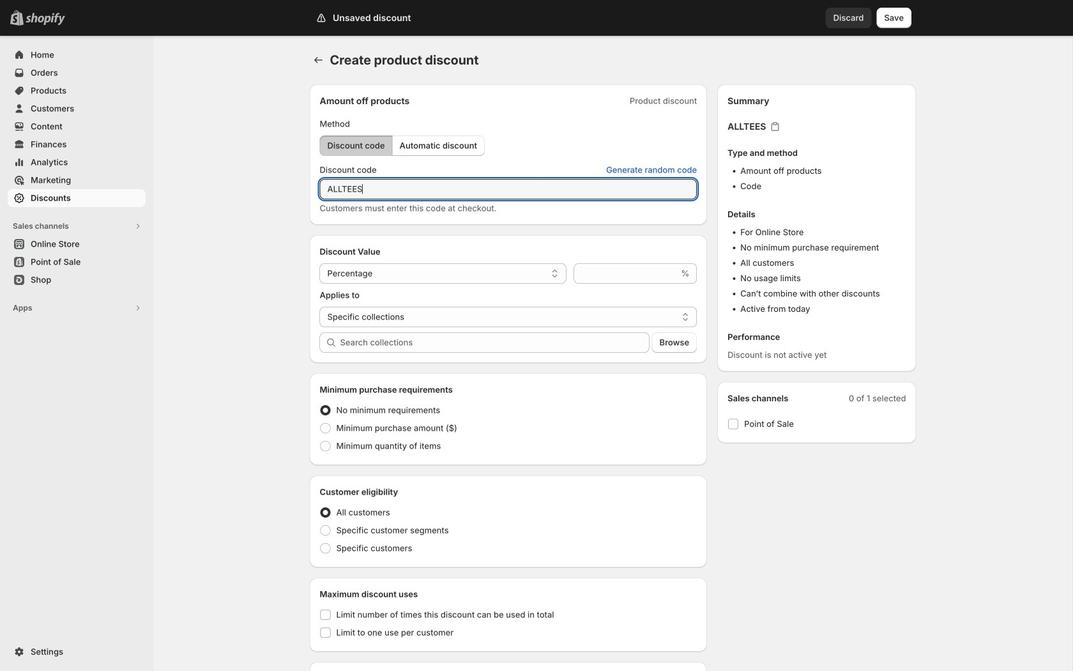Task type: vqa. For each thing, say whether or not it's contained in the screenshot.
My Store ICON
no



Task type: describe. For each thing, give the bounding box(es) containing it.
shopify image
[[26, 13, 65, 25]]

Search collections text field
[[340, 332, 650, 353]]



Task type: locate. For each thing, give the bounding box(es) containing it.
None text field
[[320, 179, 697, 199], [574, 263, 679, 284], [320, 179, 697, 199], [574, 263, 679, 284]]



